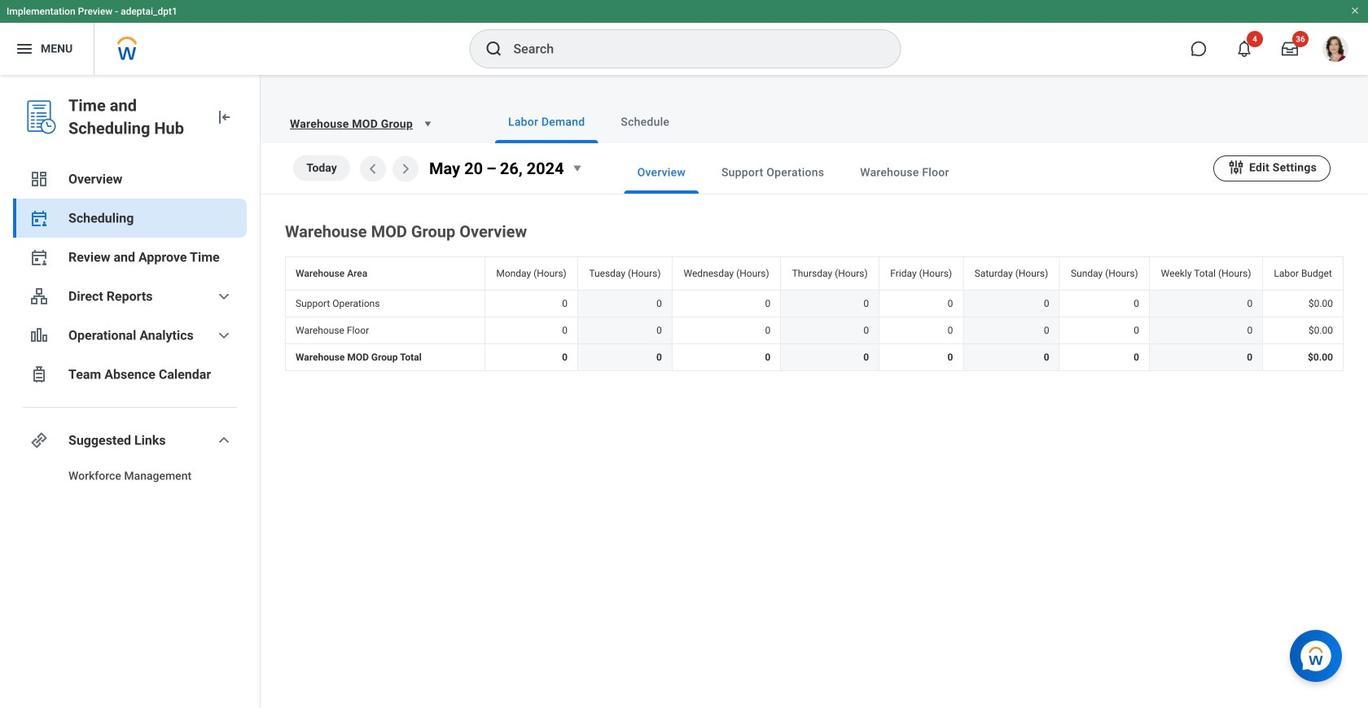 Task type: describe. For each thing, give the bounding box(es) containing it.
profile logan mcneil image
[[1323, 36, 1349, 65]]

close environment banner image
[[1350, 6, 1360, 15]]

caret down small image
[[567, 158, 587, 178]]

calendar user solid image
[[29, 209, 49, 228]]

chevron right small image
[[396, 159, 415, 179]]

navigation pane region
[[0, 75, 261, 709]]

caret down small image
[[419, 116, 436, 132]]

inbox large image
[[1282, 41, 1298, 57]]

chevron down small image for view team icon
[[214, 287, 234, 306]]

view team image
[[29, 287, 49, 306]]

chevron down small image for the chart image
[[214, 326, 234, 345]]

dashboard image
[[29, 169, 49, 189]]

chart image
[[29, 326, 49, 345]]

configure image
[[1227, 158, 1245, 176]]

time and scheduling hub element
[[68, 94, 201, 140]]

calendar user solid image
[[29, 248, 49, 267]]

Search Workday  search field
[[514, 31, 867, 67]]

transformation import image
[[214, 108, 234, 127]]

chevron left small image
[[363, 159, 383, 179]]

chevron down small image
[[214, 431, 234, 450]]



Task type: vqa. For each thing, say whether or not it's contained in the screenshot.
chevron down small image
yes



Task type: locate. For each thing, give the bounding box(es) containing it.
task timeoff image
[[29, 365, 49, 384]]

1 chevron down small image from the top
[[214, 287, 234, 306]]

1 vertical spatial tab list
[[592, 151, 1214, 194]]

link image
[[29, 431, 49, 450]]

2 chevron down small image from the top
[[214, 326, 234, 345]]

justify image
[[15, 39, 34, 59]]

tab panel
[[261, 143, 1368, 375]]

search image
[[484, 39, 504, 59]]

0 vertical spatial chevron down small image
[[214, 287, 234, 306]]

banner
[[0, 0, 1368, 75]]

notifications large image
[[1236, 41, 1253, 57]]

0 vertical spatial tab list
[[463, 101, 1349, 143]]

tab list
[[463, 101, 1349, 143], [592, 151, 1214, 194]]

1 vertical spatial chevron down small image
[[214, 326, 234, 345]]

chevron down small image
[[214, 287, 234, 306], [214, 326, 234, 345]]



